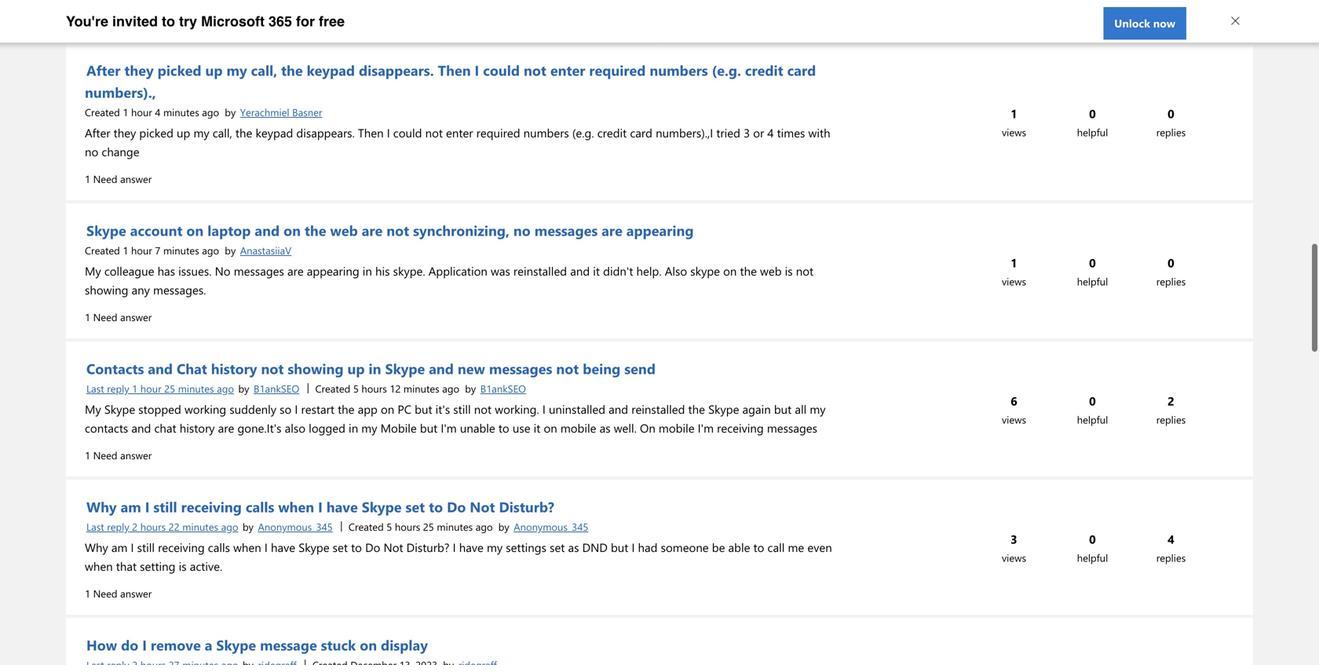 Task type: locate. For each thing, give the bounding box(es) containing it.
on right 'stuck'
[[360, 635, 377, 654]]

they up numbers).,
[[124, 60, 154, 79]]

0 horizontal spatial anonymous_345
[[258, 520, 333, 534]]

1 vertical spatial showing
[[288, 359, 344, 378]]

5 inside the why am i still receiving calls when i have skype set to do not disturb? last reply 2 hours 22 minutes ago by anonymous_345 | created 5 hours 25 minutes ago                  by anonymous_345 why am i still receiving calls when i have skype set to do not disturb? i have my settings set as dnd but i had someone be able to call me even when that setting is active.
[[387, 520, 392, 534]]

0 horizontal spatial when
[[85, 558, 113, 574]]

1 vertical spatial no
[[514, 221, 531, 240]]

keypad down yerachmiel basner link
[[256, 125, 293, 141]]

after they picked up my call, the keypad disappears. then i could not enter required numbers (e.g. credit card numbers)., link
[[85, 59, 816, 103]]

views inside 'element'
[[1002, 551, 1027, 565]]

answer down any
[[120, 310, 152, 324]]

0 vertical spatial web
[[330, 221, 358, 240]]

anonymous_345 up as
[[514, 520, 589, 534]]

replies for disturb?
[[1157, 551, 1186, 565]]

anonymous_345 down why am i still receiving calls when i have skype set to do not disturb? link
[[258, 520, 333, 534]]

3 1 need answer from the top
[[85, 310, 152, 324]]

no up 'reinstalled' at the top left of the page
[[514, 221, 531, 240]]

0 helpful element
[[1054, 104, 1133, 142], [1054, 253, 1133, 291], [1054, 392, 1133, 429], [1054, 530, 1133, 568]]

0 vertical spatial 2
[[1168, 393, 1175, 409]]

2 0 replies from the top
[[1157, 255, 1186, 288]]

4 replies element
[[1133, 530, 1211, 568]]

5 answer from the top
[[120, 587, 152, 601]]

1 b1ankseo from the left
[[254, 382, 299, 395]]

on left laptop
[[186, 221, 204, 240]]

in left his
[[363, 263, 372, 279]]

try
[[179, 13, 197, 29]]

not
[[524, 60, 547, 79], [425, 125, 443, 141], [387, 221, 409, 240], [796, 263, 814, 279], [261, 359, 284, 378], [556, 359, 579, 378]]

1 views element
[[976, 104, 1054, 142], [976, 253, 1054, 291]]

showing
[[85, 282, 128, 298], [288, 359, 344, 378]]

3 answer from the top
[[120, 310, 152, 324]]

3 views from the top
[[1002, 413, 1027, 427]]

reply down contacts
[[107, 382, 129, 395]]

2 0 helpful from the top
[[1077, 255, 1109, 288]]

created
[[85, 105, 120, 119], [85, 244, 120, 257], [315, 382, 351, 395], [349, 520, 384, 534]]

1 0 replies from the top
[[1157, 106, 1186, 139]]

picked down try in the top left of the page
[[158, 60, 201, 79]]

1 horizontal spatial calls
[[246, 497, 274, 516]]

in inside skype account on laptop and on the web are not synchronizing, no messages are appearing created 1 hour 7 minutes ago                  by anastasiiav my colleague has issues. no messages are appearing in his skype. application was reinstalled and it didn't help. also skype on the web is not showing any messages.
[[363, 263, 372, 279]]

1 vertical spatial is
[[179, 558, 187, 574]]

showing up last reply 1 hour 25 minutes ago by b1ankseo | created 5 hours 12 minutes ago                  by b1ankseo
[[288, 359, 344, 378]]

2 1 need answer from the top
[[85, 172, 152, 186]]

0 vertical spatial in
[[363, 263, 372, 279]]

am up that
[[111, 540, 128, 555]]

3 helpful from the top
[[1077, 413, 1109, 427]]

1 vertical spatial 2
[[132, 520, 138, 534]]

5 down why am i still receiving calls when i have skype set to do not disturb? link
[[387, 520, 392, 534]]

views for disturb?
[[1002, 551, 1027, 565]]

credit up or
[[745, 60, 784, 79]]

times
[[777, 125, 805, 141]]

reply inside last reply 1 hour 25 minutes ago by b1ankseo | created 5 hours 12 minutes ago                  by b1ankseo
[[107, 382, 129, 395]]

4 1 need answer from the top
[[85, 449, 152, 462]]

4 replies
[[1157, 531, 1186, 565]]

1 last from the top
[[86, 382, 104, 395]]

card
[[788, 60, 816, 79], [630, 125, 653, 141]]

1 vertical spatial they
[[114, 125, 136, 141]]

you're invited to try microsoft 365 for free
[[66, 13, 345, 29]]

replies for required
[[1157, 125, 1186, 139]]

account
[[130, 221, 183, 240]]

created inside 'after they picked up my call, the keypad disappears. then i could not enter required numbers (e.g. credit card numbers)., created 1 hour 4 minutes ago                  by yerachmiel basner after they picked up my call, the keypad disappears. then i could not enter required numbers (e.g. credit card numbers).,i tried 3 or 4 times with no change'
[[85, 105, 120, 119]]

last reply 2 hours 22 minutes ago link
[[85, 518, 240, 535]]

showing down my
[[85, 282, 128, 298]]

they up change
[[114, 125, 136, 141]]

why down last reply 2 hours 22 minutes ago link
[[85, 540, 108, 555]]

after
[[86, 60, 121, 79], [85, 125, 110, 141]]

are up his
[[362, 221, 383, 240]]

me
[[788, 540, 805, 555]]

1 views for after they picked up my call, the keypad disappears. then i could not enter required numbers (e.g. credit card numbers).,
[[1002, 106, 1027, 139]]

1 answer from the top
[[120, 12, 152, 26]]

1 horizontal spatial 2
[[1168, 393, 1175, 409]]

b1ankseo down new
[[481, 382, 526, 395]]

appearing left his
[[307, 263, 360, 279]]

answer down last reply 1 hour 25 minutes ago link
[[120, 449, 152, 462]]

3 inside 3 views
[[1011, 531, 1018, 547]]

1 horizontal spatial do
[[447, 497, 466, 516]]

2 horizontal spatial hours
[[395, 520, 420, 534]]

0 vertical spatial enter
[[551, 60, 585, 79]]

answer right you're
[[120, 12, 152, 26]]

1 vertical spatial keypad
[[256, 125, 293, 141]]

no left change
[[85, 144, 98, 159]]

have
[[327, 497, 358, 516], [271, 540, 295, 555], [459, 540, 484, 555]]

2 replies element
[[1133, 392, 1211, 429]]

disappears.
[[359, 60, 434, 79], [296, 125, 355, 141]]

0 horizontal spatial appearing
[[307, 263, 360, 279]]

2 need from the top
[[93, 172, 117, 186]]

0 horizontal spatial 3
[[744, 125, 750, 141]]

are up didn't
[[602, 221, 623, 240]]

3 need from the top
[[93, 310, 117, 324]]

1 vertical spatial messages
[[234, 263, 284, 279]]

has
[[158, 263, 175, 279]]

1 vertical spatial could
[[393, 125, 422, 141]]

|
[[307, 380, 309, 394], [340, 518, 343, 532]]

2 views from the top
[[1002, 275, 1027, 288]]

1 0 helpful element from the top
[[1054, 104, 1133, 142]]

required
[[589, 60, 646, 79], [477, 125, 520, 141]]

1 vertical spatial after
[[85, 125, 110, 141]]

for
[[296, 13, 315, 29]]

1 vertical spatial enter
[[446, 125, 473, 141]]

created down why am i still receiving calls when i have skype set to do not disturb? link
[[349, 520, 384, 534]]

(e.g.
[[712, 60, 741, 79], [573, 125, 594, 141]]

anonymous_345 link down why am i still receiving calls when i have skype set to do not disturb? link
[[256, 518, 334, 535]]

enter
[[551, 60, 585, 79], [446, 125, 473, 141]]

ago
[[217, 382, 234, 395], [221, 520, 238, 534]]

no inside 'after they picked up my call, the keypad disappears. then i could not enter required numbers (e.g. credit card numbers)., created 1 hour 4 minutes ago                  by yerachmiel basner after they picked up my call, the keypad disappears. then i could not enter required numbers (e.g. credit card numbers).,i tried 3 or 4 times with no change'
[[85, 144, 98, 159]]

0 vertical spatial numbers
[[650, 60, 708, 79]]

stuck
[[321, 635, 356, 654]]

0 vertical spatial showing
[[85, 282, 128, 298]]

picked up change
[[139, 125, 174, 141]]

b1ankseo link down new
[[479, 380, 528, 397]]

0 helpful element for appearing
[[1054, 253, 1133, 291]]

1 need answer for after they picked up my call, the keypad disappears. then i could not enter required numbers (e.g. credit card numbers).,
[[85, 172, 152, 186]]

after they picked up my call, the keypad disappears. then i could not enter required numbers (e.g. credit card numbers)., created 1 hour 4 minutes ago                  by yerachmiel basner after they picked up my call, the keypad disappears. then i could not enter required numbers (e.g. credit card numbers).,i tried 3 or 4 times with no change
[[85, 60, 831, 159]]

1 vertical spatial up
[[177, 125, 190, 141]]

4 replies from the top
[[1157, 551, 1186, 565]]

receiving down 22
[[158, 540, 205, 555]]

0 horizontal spatial credit
[[598, 125, 627, 141]]

last
[[86, 382, 104, 395], [86, 520, 104, 534]]

ago up the active.
[[221, 520, 238, 534]]

or
[[753, 125, 764, 141]]

1 vertical spatial 4
[[768, 125, 774, 141]]

1 b1ankseo link from the left
[[252, 380, 301, 397]]

1 horizontal spatial when
[[233, 540, 261, 555]]

answer for contacts and chat history not showing up in skype and new messages not being send
[[120, 449, 152, 462]]

0 for after they picked up my call, the keypad disappears. then i could not enter required numbers (e.g. credit card numbers).,
[[1090, 106, 1096, 121]]

reply up that
[[107, 520, 129, 534]]

minutes inside 'after they picked up my call, the keypad disappears. then i could not enter required numbers (e.g. credit card numbers)., created 1 hour 4 minutes ago                  by yerachmiel basner after they picked up my call, the keypad disappears. then i could not enter required numbers (e.g. credit card numbers).,i tried 3 or 4 times with no change'
[[163, 105, 199, 119]]

0 vertical spatial hour
[[131, 105, 152, 119]]

0 vertical spatial 0 replies
[[1157, 106, 1186, 139]]

why am i still receiving calls when i have skype set to do not disturb? link
[[85, 496, 556, 518]]

0 horizontal spatial web
[[330, 221, 358, 240]]

card left numbers).,i
[[630, 125, 653, 141]]

on up the anastasiiav
[[284, 221, 301, 240]]

anonymous_345 link up as
[[512, 518, 590, 535]]

1 inside skype account on laptop and on the web are not synchronizing, no messages are appearing created 1 hour 7 minutes ago                  by anastasiiav my colleague has issues. no messages are appearing in his skype. application was reinstalled and it didn't help. also skype on the web is not showing any messages.
[[123, 244, 128, 257]]

created up my
[[85, 244, 120, 257]]

0 for skype account on laptop and on the web are not synchronizing, no messages are appearing
[[1090, 255, 1096, 271]]

created inside last reply 1 hour 25 minutes ago by b1ankseo | created 5 hours 12 minutes ago                  by b1ankseo
[[315, 382, 351, 395]]

calls
[[246, 497, 274, 516], [208, 540, 230, 555]]

1 views element for after they picked up my call, the keypad disappears. then i could not enter required numbers (e.g. credit card numbers).,
[[976, 104, 1054, 142]]

b1ankseo link down "history"
[[252, 380, 301, 397]]

b1ankseo down "history"
[[254, 382, 299, 395]]

| down why am i still receiving calls when i have skype set to do not disturb? link
[[340, 518, 343, 532]]

0 vertical spatial no
[[85, 144, 98, 159]]

3 views
[[1002, 531, 1027, 565]]

hour down contacts
[[140, 382, 161, 395]]

in
[[363, 263, 372, 279], [369, 359, 381, 378]]

2
[[1168, 393, 1175, 409], [132, 520, 138, 534]]

0 horizontal spatial 2
[[132, 520, 138, 534]]

5 1 need answer from the top
[[85, 587, 152, 601]]

4 views from the top
[[1002, 551, 1027, 565]]

help.
[[637, 263, 662, 279]]

1 horizontal spatial no
[[514, 221, 531, 240]]

need for why am i still receiving calls when i have skype set to do not disturb?
[[93, 587, 117, 601]]

showing inside skype account on laptop and on the web are not synchronizing, no messages are appearing created 1 hour 7 minutes ago                  by anastasiiav my colleague has issues. no messages are appearing in his skype. application was reinstalled and it didn't help. also skype on the web is not showing any messages.
[[85, 282, 128, 298]]

1 vertical spatial disappears.
[[296, 125, 355, 141]]

my
[[227, 60, 247, 79], [194, 125, 209, 141], [487, 540, 503, 555]]

why
[[86, 497, 117, 516], [85, 540, 108, 555]]

2 last from the top
[[86, 520, 104, 534]]

hour down numbers).,
[[131, 105, 152, 119]]

0
[[1090, 106, 1096, 121], [1168, 106, 1175, 121], [1090, 255, 1096, 271], [1168, 255, 1175, 271], [1090, 393, 1096, 409], [1090, 531, 1096, 547]]

are down the anastasiiav
[[287, 263, 304, 279]]

2 inside 2 replies
[[1168, 393, 1175, 409]]

3 inside 'after they picked up my call, the keypad disappears. then i could not enter required numbers (e.g. credit card numbers)., created 1 hour 4 minutes ago                  by yerachmiel basner after they picked up my call, the keypad disappears. then i could not enter required numbers (e.g. credit card numbers).,i tried 3 or 4 times with no change'
[[744, 125, 750, 141]]

i
[[475, 60, 479, 79], [387, 125, 390, 141], [145, 497, 150, 516], [318, 497, 323, 516], [131, 540, 134, 555], [265, 540, 268, 555], [453, 540, 456, 555], [632, 540, 635, 555], [142, 635, 147, 654]]

and up last reply 1 hour 25 minutes ago link
[[148, 359, 173, 378]]

skype inside 'link'
[[385, 359, 425, 378]]

1 vertical spatial picked
[[139, 125, 174, 141]]

1 inside 'after they picked up my call, the keypad disappears. then i could not enter required numbers (e.g. credit card numbers)., created 1 hour 4 minutes ago                  by yerachmiel basner after they picked up my call, the keypad disappears. then i could not enter required numbers (e.g. credit card numbers).,i tried 3 or 4 times with no change'
[[123, 105, 128, 119]]

messages right new
[[489, 359, 553, 378]]

created down numbers).,
[[85, 105, 120, 119]]

last inside the why am i still receiving calls when i have skype set to do not disturb? last reply 2 hours 22 minutes ago by anonymous_345 | created 5 hours 25 minutes ago                  by anonymous_345 why am i still receiving calls when i have skype set to do not disturb? i have my settings set as dnd but i had someone be able to call me even when that setting is active.
[[86, 520, 104, 534]]

2 replies from the top
[[1157, 275, 1186, 288]]

1 vertical spatial 1 views element
[[976, 253, 1054, 291]]

1 vertical spatial 5
[[387, 520, 392, 534]]

need for contacts and chat history not showing up in skype and new messages not being send
[[93, 449, 117, 462]]

1 need from the top
[[93, 12, 117, 26]]

card up times
[[788, 60, 816, 79]]

0 vertical spatial 3
[[744, 125, 750, 141]]

0 vertical spatial 1 views element
[[976, 104, 1054, 142]]

1 vertical spatial reply
[[107, 520, 129, 534]]

1 horizontal spatial 3
[[1011, 531, 1018, 547]]

1 vertical spatial ago
[[221, 520, 238, 534]]

5 need from the top
[[93, 587, 117, 601]]

1 horizontal spatial my
[[227, 60, 247, 79]]

1 horizontal spatial hours
[[362, 382, 387, 395]]

2 vertical spatial messages
[[489, 359, 553, 378]]

still up setting
[[137, 540, 155, 555]]

answer down that
[[120, 587, 152, 601]]

0 horizontal spatial anonymous_345 link
[[256, 518, 334, 535]]

4 need from the top
[[93, 449, 117, 462]]

also
[[665, 263, 687, 279]]

new
[[458, 359, 485, 378]]

up
[[205, 60, 223, 79], [177, 125, 190, 141], [348, 359, 365, 378]]

3
[[744, 125, 750, 141], [1011, 531, 1018, 547]]

1 vertical spatial when
[[233, 540, 261, 555]]

0 replies element
[[1133, 104, 1211, 142], [1133, 253, 1211, 291]]

4
[[155, 105, 161, 119], [768, 125, 774, 141], [1168, 531, 1175, 547]]

0 vertical spatial am
[[121, 497, 141, 516]]

1 vertical spatial 0 replies element
[[1133, 253, 1211, 291]]

picked
[[158, 60, 201, 79], [139, 125, 174, 141]]

on right skype in the top of the page
[[724, 263, 737, 279]]

4 answer from the top
[[120, 449, 152, 462]]

answer down change
[[120, 172, 152, 186]]

2 b1ankseo link from the left
[[479, 380, 528, 397]]

by left yerachmiel
[[225, 105, 236, 119]]

contacts and chat history not showing up in skype and new messages not being send
[[86, 359, 656, 378]]

1 helpful from the top
[[1077, 125, 1109, 139]]

1 0 helpful from the top
[[1077, 106, 1109, 139]]

issues.
[[178, 263, 212, 279]]

0 vertical spatial not
[[470, 497, 495, 516]]

receiving up last reply 2 hours 22 minutes ago link
[[181, 497, 242, 516]]

1 need answer for why am i still receiving calls when i have skype set to do not disturb?
[[85, 587, 152, 601]]

1 need answer for contacts and chat history not showing up in skype and new messages not being send
[[85, 449, 152, 462]]

do
[[447, 497, 466, 516], [365, 540, 380, 555]]

still up last reply 2 hours 22 minutes ago link
[[153, 497, 177, 516]]

answer for after they picked up my call, the keypad disappears. then i could not enter required numbers (e.g. credit card numbers).,
[[120, 172, 152, 186]]

yerachmiel
[[240, 105, 290, 119]]

0 horizontal spatial (e.g.
[[573, 125, 594, 141]]

0 vertical spatial card
[[788, 60, 816, 79]]

replies for appearing
[[1157, 275, 1186, 288]]

0 vertical spatial after
[[86, 60, 121, 79]]

the
[[281, 60, 303, 79], [236, 125, 252, 141], [305, 221, 326, 240], [740, 263, 757, 279]]

when
[[278, 497, 314, 516], [233, 540, 261, 555], [85, 558, 113, 574]]

no
[[85, 144, 98, 159], [514, 221, 531, 240]]

1 horizontal spatial (e.g.
[[712, 60, 741, 79]]

0 vertical spatial when
[[278, 497, 314, 516]]

1 1 views from the top
[[1002, 106, 1027, 139]]

hour
[[131, 105, 152, 119], [131, 244, 152, 257], [140, 382, 161, 395]]

4 0 helpful from the top
[[1077, 531, 1109, 565]]

0 horizontal spatial showing
[[85, 282, 128, 298]]

1 vertical spatial numbers
[[524, 125, 569, 141]]

0 helpful for required
[[1077, 106, 1109, 139]]

2 1 views from the top
[[1002, 255, 1027, 288]]

1 vertical spatial in
[[369, 359, 381, 378]]

1 horizontal spatial anonymous_345 link
[[512, 518, 590, 535]]

1 1 views element from the top
[[976, 104, 1054, 142]]

0 vertical spatial picked
[[158, 60, 201, 79]]

1 horizontal spatial credit
[[745, 60, 784, 79]]

2 0 helpful element from the top
[[1054, 253, 1133, 291]]

hours
[[362, 382, 387, 395], [140, 520, 166, 534], [395, 520, 420, 534]]

1 replies from the top
[[1157, 125, 1186, 139]]

4 helpful from the top
[[1077, 551, 1109, 565]]

0 vertical spatial 1 views
[[1002, 106, 1027, 139]]

4 0 helpful element from the top
[[1054, 530, 1133, 568]]

0 vertical spatial calls
[[246, 497, 274, 516]]

1 anonymous_345 from the left
[[258, 520, 333, 534]]

2 anonymous_345 link from the left
[[512, 518, 590, 535]]

why up last reply 2 hours 22 minutes ago link
[[86, 497, 117, 516]]

messages
[[535, 221, 598, 240], [234, 263, 284, 279], [489, 359, 553, 378]]

skype
[[691, 263, 720, 279]]

by inside 'after they picked up my call, the keypad disappears. then i could not enter required numbers (e.g. credit card numbers)., created 1 hour 4 minutes ago                  by yerachmiel basner after they picked up my call, the keypad disappears. then i could not enter required numbers (e.g. credit card numbers).,i tried 3 or 4 times with no change'
[[225, 105, 236, 119]]

2 helpful from the top
[[1077, 275, 1109, 288]]

by down "history"
[[238, 382, 249, 395]]

2 reply from the top
[[107, 520, 129, 534]]

0 helpful
[[1077, 106, 1109, 139], [1077, 255, 1109, 288], [1077, 393, 1109, 427], [1077, 531, 1109, 565]]

then
[[438, 60, 471, 79], [358, 125, 384, 141]]

by down new
[[465, 382, 476, 395]]

1 horizontal spatial then
[[438, 60, 471, 79]]

by inside skype account on laptop and on the web are not synchronizing, no messages are appearing created 1 hour 7 minutes ago                  by anastasiiav my colleague has issues. no messages are appearing in his skype. application was reinstalled and it didn't help. also skype on the web is not showing any messages.
[[225, 244, 236, 257]]

and left new
[[429, 359, 454, 378]]

0 replies for after they picked up my call, the keypad disappears. then i could not enter required numbers (e.g. credit card numbers).,
[[1157, 106, 1186, 139]]

1 horizontal spatial 5
[[387, 520, 392, 534]]

b1ankseo link
[[252, 380, 301, 397], [479, 380, 528, 397]]

created down contacts and chat history not showing up in skype and new messages not being send 'link'
[[315, 382, 351, 395]]

3 views element
[[976, 530, 1054, 568]]

0 horizontal spatial required
[[477, 125, 520, 141]]

0 horizontal spatial do
[[365, 540, 380, 555]]

by down laptop
[[225, 244, 236, 257]]

0 horizontal spatial numbers
[[524, 125, 569, 141]]

0 horizontal spatial 4
[[155, 105, 161, 119]]

minutes
[[163, 105, 199, 119], [163, 244, 199, 257], [178, 382, 214, 395], [404, 382, 440, 395], [182, 520, 218, 534], [437, 520, 473, 534]]

my inside the why am i still receiving calls when i have skype set to do not disturb? last reply 2 hours 22 minutes ago by anonymous_345 | created 5 hours 25 minutes ago                  by anonymous_345 why am i still receiving calls when i have skype set to do not disturb? i have my settings set as dnd but i had someone be able to call me even when that setting is active.
[[487, 540, 503, 555]]

0 horizontal spatial b1ankseo link
[[252, 380, 301, 397]]

yerachmiel basner link
[[239, 104, 324, 121]]

| inside last reply 1 hour 25 minutes ago by b1ankseo | created 5 hours 12 minutes ago                  by b1ankseo
[[307, 380, 309, 394]]

after up change
[[85, 125, 110, 141]]

2 answer from the top
[[120, 172, 152, 186]]

hours inside last reply 1 hour 25 minutes ago by b1ankseo | created 5 hours 12 minutes ago                  by b1ankseo
[[362, 382, 387, 395]]

1 need answer for skype account on laptop and on the web are not synchronizing, no messages are appearing
[[85, 310, 152, 324]]

1 vertical spatial receiving
[[158, 540, 205, 555]]

2 0 replies element from the top
[[1133, 253, 1211, 291]]

call
[[768, 540, 785, 555]]

messages up 'reinstalled' at the top left of the page
[[535, 221, 598, 240]]

hour left 7
[[131, 244, 152, 257]]

reply
[[107, 382, 129, 395], [107, 520, 129, 534]]

1 horizontal spatial numbers
[[650, 60, 708, 79]]

2 vertical spatial when
[[85, 558, 113, 574]]

1 0 replies element from the top
[[1133, 104, 1211, 142]]

2 1 views element from the top
[[976, 253, 1054, 291]]

| down contacts and chat history not showing up in skype and new messages not being send 'link'
[[307, 380, 309, 394]]

credit left numbers).,i
[[598, 125, 627, 141]]

disturb?
[[499, 497, 554, 516], [407, 540, 450, 555]]

is inside the why am i still receiving calls when i have skype set to do not disturb? last reply 2 hours 22 minutes ago by anonymous_345 | created 5 hours 25 minutes ago                  by anonymous_345 why am i still receiving calls when i have skype set to do not disturb? i have my settings set as dnd but i had someone be able to call me even when that setting is active.
[[179, 558, 187, 574]]

1 reply from the top
[[107, 382, 129, 395]]

b1ankseo
[[254, 382, 299, 395], [481, 382, 526, 395]]

had
[[638, 540, 658, 555]]

call,
[[251, 60, 277, 79], [213, 125, 232, 141]]

they
[[124, 60, 154, 79], [114, 125, 136, 141]]

in up last reply 1 hour 25 minutes ago by b1ankseo | created 5 hours 12 minutes ago                  by b1ankseo
[[369, 359, 381, 378]]

appearing up help.
[[627, 221, 694, 240]]

1 views from the top
[[1002, 125, 1027, 139]]

25
[[164, 382, 175, 395], [423, 520, 434, 534]]

messages down the anastasiiav
[[234, 263, 284, 279]]

0 horizontal spatial not
[[384, 540, 403, 555]]

5 down contacts and chat history not showing up in skype and new messages not being send
[[353, 382, 359, 395]]

ago down "history"
[[217, 382, 234, 395]]

am up last reply 2 hours 22 minutes ago link
[[121, 497, 141, 516]]

numbers).,
[[85, 82, 156, 101]]

22
[[169, 520, 180, 534]]

keypad up basner
[[307, 60, 355, 79]]

7
[[155, 244, 161, 257]]

after up numbers).,
[[86, 60, 121, 79]]

by up settings
[[499, 520, 510, 534]]

6
[[1011, 393, 1018, 409]]

contacts
[[86, 359, 144, 378]]

0 horizontal spatial b1ankseo
[[254, 382, 299, 395]]

1 vertical spatial hour
[[131, 244, 152, 257]]



Task type: describe. For each thing, give the bounding box(es) containing it.
change
[[102, 144, 140, 159]]

0 replies element for skype account on laptop and on the web are not synchronizing, no messages are appearing
[[1133, 253, 1211, 291]]

is inside skype account on laptop and on the web are not synchronizing, no messages are appearing created 1 hour 7 minutes ago                  by anastasiiav my colleague has issues. no messages are appearing in his skype. application was reinstalled and it didn't help. also skype on the web is not showing any messages.
[[785, 263, 793, 279]]

hour inside 'after they picked up my call, the keypad disappears. then i could not enter required numbers (e.g. credit card numbers)., created 1 hour 4 minutes ago                  by yerachmiel basner after they picked up my call, the keypad disappears. then i could not enter required numbers (e.g. credit card numbers).,i tried 3 or 4 times with no change'
[[131, 105, 152, 119]]

2 replies
[[1157, 393, 1186, 427]]

last reply 1 hour 25 minutes ago link
[[85, 380, 236, 397]]

1 views for skype account on laptop and on the web are not synchronizing, no messages are appearing
[[1002, 255, 1027, 288]]

0 helpful for disturb?
[[1077, 531, 1109, 565]]

0 helpful element for disturb?
[[1054, 530, 1133, 568]]

0 replies element for after they picked up my call, the keypad disappears. then i could not enter required numbers (e.g. credit card numbers).,
[[1133, 104, 1211, 142]]

1 1 need answer from the top
[[85, 12, 152, 26]]

hour inside skype account on laptop and on the web are not synchronizing, no messages are appearing created 1 hour 7 minutes ago                  by anastasiiav my colleague has issues. no messages are appearing in his skype. application was reinstalled and it didn't help. also skype on the web is not showing any messages.
[[131, 244, 152, 257]]

no
[[215, 263, 231, 279]]

setting
[[140, 558, 176, 574]]

display
[[381, 635, 428, 654]]

reply inside the why am i still receiving calls when i have skype set to do not disturb? last reply 2 hours 22 minutes ago by anonymous_345 | created 5 hours 25 minutes ago                  by anonymous_345 why am i still receiving calls when i have skype set to do not disturb? i have my settings set as dnd but i had someone be able to call me even when that setting is active.
[[107, 520, 129, 534]]

0 vertical spatial messages
[[535, 221, 598, 240]]

helpful for required
[[1077, 125, 1109, 139]]

3 replies from the top
[[1157, 413, 1186, 427]]

last reply 1 hour 25 minutes ago by b1ankseo | created 5 hours 12 minutes ago                  by b1ankseo
[[86, 380, 526, 395]]

25 inside last reply 1 hour 25 minutes ago by b1ankseo | created 5 hours 12 minutes ago                  by b1ankseo
[[164, 382, 175, 395]]

0 vertical spatial appearing
[[627, 221, 694, 240]]

0 for contacts and chat history not showing up in skype and new messages not being send
[[1090, 393, 1096, 409]]

how do i remove a skype message stuck on display
[[86, 635, 428, 654]]

2 b1ankseo from the left
[[481, 382, 526, 395]]

0 vertical spatial why
[[86, 497, 117, 516]]

1 horizontal spatial call,
[[251, 60, 277, 79]]

with
[[809, 125, 831, 141]]

0 vertical spatial required
[[589, 60, 646, 79]]

contacts and chat history not showing up in skype and new messages not being send link
[[85, 357, 657, 379]]

4 inside 4 replies
[[1168, 531, 1175, 547]]

need for skype account on laptop and on the web are not synchronizing, no messages are appearing
[[93, 310, 117, 324]]

anastasiiav
[[240, 244, 292, 257]]

message
[[260, 635, 317, 654]]

0 helpful element for required
[[1054, 104, 1133, 142]]

as
[[568, 540, 579, 555]]

someone
[[661, 540, 709, 555]]

1 horizontal spatial have
[[327, 497, 358, 516]]

1 vertical spatial credit
[[598, 125, 627, 141]]

reinstalled
[[514, 263, 567, 279]]

ago inside the why am i still receiving calls when i have skype set to do not disturb? last reply 2 hours 22 minutes ago by anonymous_345 | created 5 hours 25 minutes ago                  by anonymous_345 why am i still receiving calls when i have skype set to do not disturb? i have my settings set as dnd but i had someone be able to call me even when that setting is active.
[[221, 520, 238, 534]]

0 vertical spatial they
[[124, 60, 154, 79]]

1 vertical spatial still
[[137, 540, 155, 555]]

how do i remove a skype message stuck on display link
[[85, 634, 430, 656]]

0 vertical spatial then
[[438, 60, 471, 79]]

in inside 'link'
[[369, 359, 381, 378]]

2 horizontal spatial are
[[602, 221, 623, 240]]

1 anonymous_345 link from the left
[[256, 518, 334, 535]]

1 vertical spatial am
[[111, 540, 128, 555]]

numbers).,i
[[656, 125, 713, 141]]

and up the anastasiiav
[[255, 221, 280, 240]]

0 horizontal spatial are
[[287, 263, 304, 279]]

skype inside skype account on laptop and on the web are not synchronizing, no messages are appearing created 1 hour 7 minutes ago                  by anastasiiav my colleague has issues. no messages are appearing in his skype. application was reinstalled and it didn't help. also skype on the web is not showing any messages.
[[86, 221, 126, 240]]

1 vertical spatial appearing
[[307, 263, 360, 279]]

1 horizontal spatial set
[[406, 497, 425, 516]]

application
[[429, 263, 488, 279]]

laptop
[[208, 221, 251, 240]]

1 views element for skype account on laptop and on the web are not synchronizing, no messages are appearing
[[976, 253, 1054, 291]]

that
[[116, 558, 137, 574]]

by right 22
[[243, 520, 254, 534]]

answer for why am i still receiving calls when i have skype set to do not disturb?
[[120, 587, 152, 601]]

1 vertical spatial then
[[358, 125, 384, 141]]

0 horizontal spatial calls
[[208, 540, 230, 555]]

1 horizontal spatial card
[[788, 60, 816, 79]]

1 vertical spatial not
[[384, 540, 403, 555]]

a
[[205, 635, 212, 654]]

0 horizontal spatial disappears.
[[296, 125, 355, 141]]

0 helpful for appearing
[[1077, 255, 1109, 288]]

how
[[86, 635, 117, 654]]

up inside 'link'
[[348, 359, 365, 378]]

colleague
[[104, 263, 154, 279]]

showing inside 'link'
[[288, 359, 344, 378]]

0 horizontal spatial enter
[[446, 125, 473, 141]]

basner
[[292, 105, 322, 119]]

dnd
[[583, 540, 608, 555]]

2 horizontal spatial when
[[278, 497, 314, 516]]

12
[[390, 382, 401, 395]]

chat
[[177, 359, 207, 378]]

and left the it
[[570, 263, 590, 279]]

365
[[269, 13, 292, 29]]

any
[[132, 282, 150, 298]]

1 horizontal spatial are
[[362, 221, 383, 240]]

unlock now link
[[1104, 7, 1187, 40]]

2 inside the why am i still receiving calls when i have skype set to do not disturb? last reply 2 hours 22 minutes ago by anonymous_345 | created 5 hours 25 minutes ago                  by anonymous_345 why am i still receiving calls when i have skype set to do not disturb? i have my settings set as dnd but i had someone be able to call me even when that setting is active.
[[132, 520, 138, 534]]

being
[[583, 359, 621, 378]]

0 vertical spatial receiving
[[181, 497, 242, 516]]

views for appearing
[[1002, 275, 1027, 288]]

0 vertical spatial disappears.
[[359, 60, 434, 79]]

send
[[625, 359, 656, 378]]

last inside last reply 1 hour 25 minutes ago by b1ankseo | created 5 hours 12 minutes ago                  by b1ankseo
[[86, 382, 104, 395]]

my
[[85, 263, 101, 279]]

but
[[611, 540, 629, 555]]

1 horizontal spatial keypad
[[307, 60, 355, 79]]

minutes inside skype account on laptop and on the web are not synchronizing, no messages are appearing created 1 hour 7 minutes ago                  by anastasiiav my colleague has issues. no messages are appearing in his skype. application was reinstalled and it didn't help. also skype on the web is not showing any messages.
[[163, 244, 199, 257]]

0 horizontal spatial have
[[271, 540, 295, 555]]

messages inside 'link'
[[489, 359, 553, 378]]

helpful for appearing
[[1077, 275, 1109, 288]]

1 vertical spatial disturb?
[[407, 540, 450, 555]]

0 horizontal spatial hours
[[140, 520, 166, 534]]

1 horizontal spatial up
[[205, 60, 223, 79]]

no inside skype account on laptop and on the web are not synchronizing, no messages are appearing created 1 hour 7 minutes ago                  by anastasiiav my colleague has issues. no messages are appearing in his skype. application was reinstalled and it didn't help. also skype on the web is not showing any messages.
[[514, 221, 531, 240]]

0 horizontal spatial set
[[333, 540, 348, 555]]

even
[[808, 540, 832, 555]]

3 0 helpful from the top
[[1077, 393, 1109, 427]]

history
[[211, 359, 257, 378]]

skype account on laptop and on the web are not synchronizing, no messages are appearing link
[[85, 219, 696, 241]]

created inside skype account on laptop and on the web are not synchronizing, no messages are appearing created 1 hour 7 minutes ago                  by anastasiiav my colleague has issues. no messages are appearing in his skype. application was reinstalled and it didn't help. also skype on the web is not showing any messages.
[[85, 244, 120, 257]]

need for after they picked up my call, the keypad disappears. then i could not enter required numbers (e.g. credit card numbers).,
[[93, 172, 117, 186]]

messages.
[[153, 282, 206, 298]]

5 inside last reply 1 hour 25 minutes ago by b1ankseo | created 5 hours 12 minutes ago                  by b1ankseo
[[353, 382, 359, 395]]

ago inside last reply 1 hour 25 minutes ago by b1ankseo | created 5 hours 12 minutes ago                  by b1ankseo
[[217, 382, 234, 395]]

created inside the why am i still receiving calls when i have skype set to do not disturb? last reply 2 hours 22 minutes ago by anonymous_345 | created 5 hours 25 minutes ago                  by anonymous_345 why am i still receiving calls when i have skype set to do not disturb? i have my settings set as dnd but i had someone be able to call me even when that setting is active.
[[349, 520, 384, 534]]

2 anonymous_345 from the left
[[514, 520, 589, 534]]

0 for why am i still receiving calls when i have skype set to do not disturb?
[[1090, 531, 1096, 547]]

answer for skype account on laptop and on the web are not synchronizing, no messages are appearing
[[120, 310, 152, 324]]

was
[[491, 263, 510, 279]]

0 vertical spatial my
[[227, 60, 247, 79]]

free
[[319, 13, 345, 29]]

1 vertical spatial why
[[85, 540, 108, 555]]

1 vertical spatial card
[[630, 125, 653, 141]]

unlock now
[[1115, 16, 1176, 30]]

1 horizontal spatial could
[[483, 60, 520, 79]]

3 0 helpful element from the top
[[1054, 392, 1133, 429]]

invited
[[112, 13, 158, 29]]

6 views element
[[976, 392, 1054, 429]]

1 inside last reply 1 hour 25 minutes ago by b1ankseo | created 5 hours 12 minutes ago                  by b1ankseo
[[132, 382, 138, 395]]

you're
[[66, 13, 108, 29]]

didn't
[[603, 263, 633, 279]]

anastasiiav link
[[239, 242, 293, 259]]

1 vertical spatial call,
[[213, 125, 232, 141]]

now
[[1154, 16, 1176, 30]]

1 horizontal spatial disturb?
[[499, 497, 554, 516]]

25 inside the why am i still receiving calls when i have skype set to do not disturb? last reply 2 hours 22 minutes ago by anonymous_345 | created 5 hours 25 minutes ago                  by anonymous_345 why am i still receiving calls when i have skype set to do not disturb? i have my settings set as dnd but i had someone be able to call me even when that setting is active.
[[423, 520, 434, 534]]

1 vertical spatial (e.g.
[[573, 125, 594, 141]]

1 horizontal spatial not
[[470, 497, 495, 516]]

6 views
[[1002, 393, 1027, 427]]

be
[[712, 540, 725, 555]]

2 horizontal spatial set
[[550, 540, 565, 555]]

0 replies for skype account on laptop and on the web are not synchronizing, no messages are appearing
[[1157, 255, 1186, 288]]

active.
[[190, 558, 223, 574]]

synchronizing,
[[413, 221, 510, 240]]

2 horizontal spatial have
[[459, 540, 484, 555]]

microsoft
[[201, 13, 265, 29]]

skype.
[[393, 263, 425, 279]]

his
[[375, 263, 390, 279]]

1 horizontal spatial web
[[760, 263, 782, 279]]

remove
[[151, 635, 201, 654]]

| inside the why am i still receiving calls when i have skype set to do not disturb? last reply 2 hours 22 minutes ago by anonymous_345 | created 5 hours 25 minutes ago                  by anonymous_345 why am i still receiving calls when i have skype set to do not disturb? i have my settings set as dnd but i had someone be able to call me even when that setting is active.
[[340, 518, 343, 532]]

0 vertical spatial credit
[[745, 60, 784, 79]]

do
[[121, 635, 138, 654]]

skype account on laptop and on the web are not synchronizing, no messages are appearing created 1 hour 7 minutes ago                  by anastasiiav my colleague has issues. no messages are appearing in his skype. application was reinstalled and it didn't help. also skype on the web is not showing any messages.
[[85, 221, 814, 298]]

settings
[[506, 540, 547, 555]]

helpful for disturb?
[[1077, 551, 1109, 565]]

unlock
[[1115, 16, 1151, 30]]

able
[[729, 540, 751, 555]]

0 vertical spatial do
[[447, 497, 466, 516]]

it
[[593, 263, 600, 279]]

views for required
[[1002, 125, 1027, 139]]

0 vertical spatial still
[[153, 497, 177, 516]]

0 horizontal spatial up
[[177, 125, 190, 141]]

tried
[[717, 125, 741, 141]]

hour inside last reply 1 hour 25 minutes ago by b1ankseo | created 5 hours 12 minutes ago                  by b1ankseo
[[140, 382, 161, 395]]

0 vertical spatial (e.g.
[[712, 60, 741, 79]]

0 horizontal spatial keypad
[[256, 125, 293, 141]]

why am i still receiving calls when i have skype set to do not disturb? last reply 2 hours 22 minutes ago by anonymous_345 | created 5 hours 25 minutes ago                  by anonymous_345 why am i still receiving calls when i have skype set to do not disturb? i have my settings set as dnd but i had someone be able to call me even when that setting is active.
[[85, 497, 832, 574]]

0 horizontal spatial my
[[194, 125, 209, 141]]



Task type: vqa. For each thing, say whether or not it's contained in the screenshot.
no
yes



